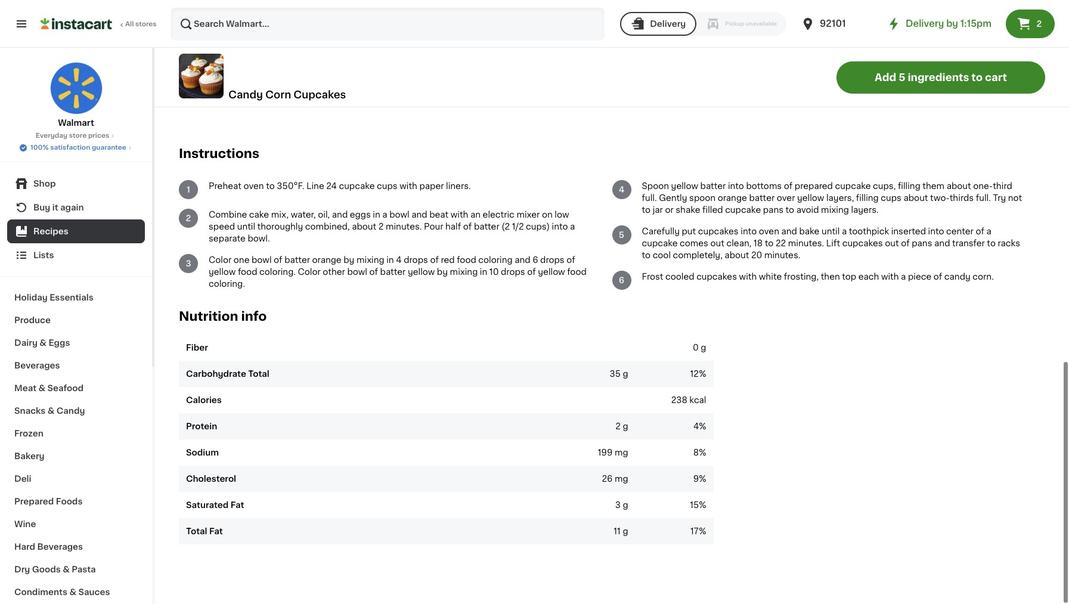 Task type: vqa. For each thing, say whether or not it's contained in the screenshot.
middle mixing
yes



Task type: describe. For each thing, give the bounding box(es) containing it.
20
[[751, 251, 762, 259]]

batter down combine cake mix, water, oil, and eggs in a bowl and beat with an electric mixer on low speed until thoroughly combined, about 2 minutes. pour half of batter (2 1/2 cups) into a separate bowl.
[[380, 268, 406, 276]]

food down low
[[567, 268, 587, 276]]

delivery for delivery by 1:15pm
[[906, 19, 944, 28]]

3 inside 1 18.25-ounce package white cake mix 1 cup water ⅓ cup vegetable oil 3 eggs 4 drops red food coloring, or as needed 16 drops yellow food coloring, or as needed 2 cups prepared white frosting (from a 14-ounce can) 24 pieces candy corn
[[203, 47, 208, 55]]

0 vertical spatial coloring,
[[274, 59, 311, 67]]

of down 'pour'
[[430, 256, 439, 264]]

& for snacks
[[48, 407, 54, 415]]

1/2
[[512, 222, 524, 231]]

condiments & sauces link
[[7, 581, 145, 603]]

cups inside 1 18.25-ounce package white cake mix 1 cup water ⅓ cup vegetable oil 3 eggs 4 drops red food coloring, or as needed 16 drops yellow food coloring, or as needed 2 cups prepared white frosting (from a 14-ounce can) 24 pieces candy corn
[[210, 83, 231, 91]]

orange inside color one bowl of batter orange by mixing in 4 drops of red food coloring and 6 drops of yellow food coloring. color other bowl of batter yellow by mixing in 10 drops of yellow food coloring.
[[312, 256, 341, 264]]

2 inside 1 18.25-ounce package white cake mix 1 cup water ⅓ cup vegetable oil 3 eggs 4 drops red food coloring, or as needed 16 drops yellow food coloring, or as needed 2 cups prepared white frosting (from a 14-ounce can) 24 pieces candy corn
[[203, 83, 208, 91]]

14-
[[365, 83, 378, 91]]

spoon yellow batter into bottoms of prepared cupcake cups, filling them about one-third full. gently spoon orange batter over yellow layers, filling cups about two-thirds full. try not to jar or shake filled cupcake pans to avoid mixing layers.
[[642, 182, 1022, 214]]

jar
[[653, 206, 663, 214]]

saturated
[[186, 501, 229, 509]]

1 horizontal spatial or
[[329, 71, 338, 79]]

prepared foods
[[14, 497, 83, 506]]

vegetable
[[230, 35, 271, 43]]

fiber
[[186, 343, 208, 352]]

cupcake up layers,
[[835, 182, 871, 190]]

or inside spoon yellow batter into bottoms of prepared cupcake cups, filling them about one-third full. gently spoon orange batter over yellow layers, filling cups about two-thirds full. try not to jar or shake filled cupcake pans to avoid mixing layers.
[[665, 206, 674, 214]]

% for 9
[[699, 474, 706, 483]]

buy
[[33, 203, 50, 212]]

1 full. from the left
[[642, 194, 657, 202]]

toothpick
[[849, 227, 889, 235]]

0 vertical spatial color
[[209, 256, 232, 264]]

food down one on the left top of the page
[[238, 268, 257, 276]]

completely,
[[673, 251, 723, 259]]

lift
[[826, 239, 840, 247]]

cups)
[[526, 222, 550, 231]]

0 vertical spatial candy
[[228, 90, 263, 99]]

everyday store prices
[[36, 132, 109, 139]]

speed
[[209, 222, 235, 231]]

bowl.
[[248, 234, 270, 243]]

in inside combine cake mix, water, oil, and eggs in a bowl and beat with an electric mixer on low speed until thoroughly combined, about 2 minutes. pour half of batter (2 1/2 cups) into a separate bowl.
[[373, 210, 380, 219]]

shake
[[676, 206, 700, 214]]

dairy & eggs
[[14, 339, 70, 347]]

2 g
[[616, 422, 628, 430]]

delivery by 1:15pm link
[[887, 17, 992, 31]]

fat for saturated fat
[[231, 501, 244, 509]]

& for dairy
[[40, 339, 47, 347]]

coloring
[[478, 256, 513, 264]]

satisfaction
[[50, 144, 90, 151]]

carefully
[[642, 227, 680, 235]]

add
[[875, 72, 896, 82]]

cupcake inside carefully put cupcakes into oven and bake until a toothpick inserted into center of a cupcake comes out clean, 18 to 22 minutes. lift cupcakes out of pans and transfer to racks to cool completely, about 20 minutes.
[[642, 239, 678, 247]]

0 vertical spatial ounce
[[234, 11, 261, 20]]

9
[[693, 474, 699, 483]]

corn
[[265, 90, 291, 99]]

batter up the spoon on the right
[[700, 182, 726, 190]]

essentials
[[50, 293, 93, 302]]

everyday
[[36, 132, 67, 139]]

delivery by 1:15pm
[[906, 19, 992, 28]]

shop
[[33, 179, 56, 188]]

with right each
[[881, 272, 899, 281]]

delivery for delivery
[[650, 20, 686, 28]]

of down inserted
[[901, 239, 910, 247]]

minutes. inside combine cake mix, water, oil, and eggs in a bowl and beat with an electric mixer on low speed until thoroughly combined, about 2 minutes. pour half of batter (2 1/2 cups) into a separate bowl.
[[386, 222, 422, 231]]

to left racks at right
[[987, 239, 996, 247]]

instructions
[[179, 147, 259, 160]]

recipes
[[33, 227, 68, 236]]

cupcakes for frosting,
[[697, 272, 737, 281]]

of right piece
[[934, 272, 942, 281]]

1 vertical spatial filling
[[856, 194, 879, 202]]

cupcake right the filled
[[725, 206, 761, 214]]

of down thoroughly
[[274, 256, 282, 264]]

other
[[323, 268, 345, 276]]

electric
[[483, 210, 515, 219]]

hard
[[14, 543, 35, 551]]

separate
[[209, 234, 246, 243]]

fat for total fat
[[209, 527, 223, 535]]

1 horizontal spatial mixing
[[450, 268, 478, 276]]

1 horizontal spatial coloring.
[[259, 268, 296, 276]]

4 left spoon
[[619, 185, 625, 194]]

a left piece
[[901, 272, 906, 281]]

liners.
[[446, 182, 471, 190]]

foods
[[56, 497, 83, 506]]

about up thirds
[[947, 182, 971, 190]]

0 vertical spatial needed
[[335, 59, 367, 67]]

wine
[[14, 520, 36, 528]]

eggs inside combine cake mix, water, oil, and eggs in a bowl and beat with an electric mixer on low speed until thoroughly combined, about 2 minutes. pour half of batter (2 1/2 cups) into a separate bowl.
[[350, 210, 371, 219]]

drops down cups)
[[540, 256, 565, 264]]

1 for 1 18.25-ounce package white cake mix 1 cup water ⅓ cup vegetable oil 3 eggs 4 drops red food coloring, or as needed 16 drops yellow food coloring, or as needed 2 cups prepared white frosting (from a 14-ounce can) 24 pieces candy corn
[[203, 11, 206, 20]]

two-
[[930, 194, 950, 202]]

snacks
[[14, 407, 46, 415]]

0 vertical spatial or
[[313, 59, 321, 67]]

a right center
[[987, 227, 992, 235]]

deli
[[14, 475, 31, 483]]

0 vertical spatial cup
[[208, 23, 224, 32]]

batter down thoroughly
[[285, 256, 310, 264]]

to left 350°f.
[[266, 182, 275, 190]]

1 vertical spatial cupcakes
[[842, 239, 883, 247]]

2 button
[[1006, 10, 1055, 38]]

shop link
[[7, 172, 145, 196]]

yellow down 'pour'
[[408, 268, 435, 276]]

red inside 1 18.25-ounce package white cake mix 1 cup water ⅓ cup vegetable oil 3 eggs 4 drops red food coloring, or as needed 16 drops yellow food coloring, or as needed 2 cups prepared white frosting (from a 14-ounce can) 24 pieces candy corn
[[237, 59, 251, 67]]

spoon
[[689, 194, 716, 202]]

drops down 'pour'
[[404, 256, 428, 264]]

0 horizontal spatial mixing
[[357, 256, 384, 264]]

a right cups)
[[570, 222, 575, 231]]

meat
[[14, 384, 36, 392]]

into left center
[[928, 227, 944, 235]]

food up corn
[[269, 71, 289, 79]]

cake inside 1 18.25-ounce package white cake mix 1 cup water ⅓ cup vegetable oil 3 eggs 4 drops red food coloring, or as needed 16 drops yellow food coloring, or as needed 2 cups prepared white frosting (from a 14-ounce can) 24 pieces candy corn
[[326, 11, 346, 20]]

into inside combine cake mix, water, oil, and eggs in a bowl and beat with an electric mixer on low speed until thoroughly combined, about 2 minutes. pour half of batter (2 1/2 cups) into a separate bowl.
[[552, 222, 568, 231]]

yellow up gently
[[671, 182, 698, 190]]

g for 2 g
[[623, 422, 628, 430]]

a left toothpick
[[842, 227, 847, 235]]

100% satisfaction guarantee button
[[19, 141, 134, 153]]

with down 20
[[739, 272, 757, 281]]

with left paper
[[400, 182, 417, 190]]

1 vertical spatial bowl
[[252, 256, 272, 264]]

low
[[555, 210, 569, 219]]

g for 35 g
[[623, 370, 628, 378]]

1 for 1
[[187, 185, 190, 194]]

nutrition info
[[179, 310, 267, 323]]

2 inside 2 button
[[1037, 20, 1042, 28]]

food left coloring at top
[[457, 256, 476, 264]]

24 inside 1 18.25-ounce package white cake mix 1 cup water ⅓ cup vegetable oil 3 eggs 4 drops red food coloring, or as needed 16 drops yellow food coloring, or as needed 2 cups prepared white frosting (from a 14-ounce can) 24 pieces candy corn
[[203, 95, 213, 103]]

combine cake mix, water, oil, and eggs in a bowl and beat with an electric mixer on low speed until thoroughly combined, about 2 minutes. pour half of batter (2 1/2 cups) into a separate bowl.
[[209, 210, 575, 243]]

food down vegetable
[[253, 59, 272, 67]]

carbohydrate
[[186, 370, 246, 378]]

1 horizontal spatial bowl
[[347, 268, 367, 276]]

1 vertical spatial 1
[[203, 23, 206, 32]]

and inside color one bowl of batter orange by mixing in 4 drops of red food coloring and 6 drops of yellow food coloring. color other bowl of batter yellow by mixing in 10 drops of yellow food coloring.
[[515, 256, 530, 264]]

piece
[[908, 272, 932, 281]]

0
[[693, 343, 699, 352]]

layers.
[[851, 206, 879, 214]]

prepared inside 1 18.25-ounce package white cake mix 1 cup water ⅓ cup vegetable oil 3 eggs 4 drops red food coloring, or as needed 16 drops yellow food coloring, or as needed 2 cups prepared white frosting (from a 14-ounce can) 24 pieces candy corn
[[233, 83, 271, 91]]

8
[[693, 448, 699, 457]]

⅓
[[203, 35, 210, 43]]

everyday store prices link
[[36, 131, 116, 141]]

1 vertical spatial 24
[[326, 182, 337, 190]]

9 %
[[693, 474, 706, 483]]

4 up 8 at the bottom of page
[[694, 422, 699, 430]]

1 horizontal spatial as
[[340, 71, 350, 79]]

2 full. from the left
[[976, 194, 991, 202]]

corn.
[[973, 272, 994, 281]]

frozen
[[14, 429, 43, 438]]

cholesterol
[[186, 474, 236, 483]]

with inside combine cake mix, water, oil, and eggs in a bowl and beat with an electric mixer on low speed until thoroughly combined, about 2 minutes. pour half of batter (2 1/2 cups) into a separate bowl.
[[451, 210, 468, 219]]

to left cool
[[642, 251, 651, 259]]

stores
[[135, 21, 157, 27]]

not
[[1008, 194, 1022, 202]]

199 mg
[[598, 448, 628, 457]]

orange inside spoon yellow batter into bottoms of prepared cupcake cups, filling them about one-third full. gently spoon orange batter over yellow layers, filling cups about two-thirds full. try not to jar or shake filled cupcake pans to avoid mixing layers.
[[718, 194, 747, 202]]

1 vertical spatial in
[[387, 256, 394, 264]]

avoid
[[797, 206, 819, 214]]

a inside 1 18.25-ounce package white cake mix 1 cup water ⅓ cup vegetable oil 3 eggs 4 drops red food coloring, or as needed 16 drops yellow food coloring, or as needed 2 cups prepared white frosting (from a 14-ounce can) 24 pieces candy corn
[[358, 83, 363, 91]]

18.25-
[[208, 11, 234, 20]]

1 vertical spatial color
[[298, 268, 321, 276]]

1 vertical spatial beverages
[[37, 543, 83, 551]]

mixer
[[517, 210, 540, 219]]

12
[[690, 370, 699, 378]]

yellow down cups)
[[538, 268, 565, 276]]

and up 'pour'
[[412, 210, 427, 219]]

cups,
[[873, 182, 896, 190]]

info
[[241, 310, 267, 323]]

protein
[[186, 422, 217, 430]]

1 vertical spatial 6
[[619, 276, 624, 284]]

cups inside spoon yellow batter into bottoms of prepared cupcake cups, filling them about one-third full. gently spoon orange batter over yellow layers, filling cups about two-thirds full. try not to jar or shake filled cupcake pans to avoid mixing layers.
[[881, 194, 902, 202]]

(2
[[502, 222, 510, 231]]

0 horizontal spatial as
[[323, 59, 333, 67]]

of right 10
[[527, 268, 536, 276]]

11
[[614, 527, 621, 535]]

2 out from the left
[[885, 239, 899, 247]]

2 vertical spatial minutes.
[[764, 251, 801, 259]]

drops right 16 on the top
[[214, 71, 238, 79]]

1 horizontal spatial cups
[[377, 182, 398, 190]]

to down over
[[786, 206, 794, 214]]

2 vertical spatial by
[[437, 268, 448, 276]]

0 horizontal spatial total
[[186, 527, 207, 535]]

water,
[[291, 210, 316, 219]]

1 vertical spatial minutes.
[[788, 239, 824, 247]]

drops up 16 on the top
[[210, 59, 235, 67]]

0 vertical spatial oven
[[244, 182, 264, 190]]

1 horizontal spatial filling
[[898, 182, 921, 190]]

into up 18
[[741, 227, 757, 235]]

wine link
[[7, 513, 145, 535]]

red inside color one bowl of batter orange by mixing in 4 drops of red food coloring and 6 drops of yellow food coloring. color other bowl of batter yellow by mixing in 10 drops of yellow food coloring.
[[441, 256, 455, 264]]

0 horizontal spatial by
[[344, 256, 354, 264]]

and up 22
[[781, 227, 797, 235]]

8 %
[[693, 448, 706, 457]]

1 vertical spatial cup
[[212, 35, 228, 43]]

2 horizontal spatial by
[[946, 19, 958, 28]]

frosting
[[298, 83, 331, 91]]

of right other
[[369, 268, 378, 276]]

and down center
[[934, 239, 950, 247]]

hard beverages
[[14, 543, 83, 551]]

bowl inside combine cake mix, water, oil, and eggs in a bowl and beat with an electric mixer on low speed until thoroughly combined, about 2 minutes. pour half of batter (2 1/2 cups) into a separate bowl.
[[389, 210, 409, 219]]

preheat
[[209, 182, 241, 190]]

ingredients
[[908, 72, 969, 82]]

15
[[690, 501, 699, 509]]

1 vertical spatial candy
[[944, 272, 971, 281]]

& inside dry goods & pasta link
[[63, 565, 70, 574]]

recipes link
[[7, 219, 145, 243]]



Task type: locate. For each thing, give the bounding box(es) containing it.
3 down ⅓
[[203, 47, 208, 55]]

cups up the pieces
[[210, 83, 231, 91]]

4 inside color one bowl of batter orange by mixing in 4 drops of red food coloring and 6 drops of yellow food coloring. color other bowl of batter yellow by mixing in 10 drops of yellow food coloring.
[[396, 256, 402, 264]]

0 vertical spatial white
[[301, 11, 324, 20]]

yellow up corn
[[240, 71, 267, 79]]

g for 11 g
[[623, 527, 628, 535]]

delivery
[[906, 19, 944, 28], [650, 20, 686, 28]]

out left clean,
[[711, 239, 724, 247]]

or
[[313, 59, 321, 67], [329, 71, 338, 79], [665, 206, 674, 214]]

mixing left 10
[[450, 268, 478, 276]]

1 left 18.25-
[[203, 11, 206, 20]]

into left bottoms
[[728, 182, 744, 190]]

half
[[445, 222, 461, 231]]

0 vertical spatial cups
[[210, 83, 231, 91]]

mixing inside spoon yellow batter into bottoms of prepared cupcake cups, filling them about one-third full. gently spoon orange batter over yellow layers, filling cups about two-thirds full. try not to jar or shake filled cupcake pans to avoid mixing layers.
[[821, 206, 849, 214]]

2 horizontal spatial in
[[480, 268, 487, 276]]

2 horizontal spatial or
[[665, 206, 674, 214]]

batter down bottoms
[[749, 194, 775, 202]]

1 horizontal spatial until
[[822, 227, 840, 235]]

0 vertical spatial as
[[323, 59, 333, 67]]

cake left mix
[[326, 11, 346, 20]]

% for 15
[[699, 501, 706, 509]]

1 vertical spatial candy
[[57, 407, 85, 415]]

until inside combine cake mix, water, oil, and eggs in a bowl and beat with an electric mixer on low speed until thoroughly combined, about 2 minutes. pour half of batter (2 1/2 cups) into a separate bowl.
[[237, 222, 255, 231]]

all
[[125, 21, 134, 27]]

oil,
[[318, 210, 330, 219]]

0 vertical spatial mg
[[615, 448, 628, 457]]

of down low
[[567, 256, 575, 264]]

about down them
[[904, 194, 928, 202]]

0 vertical spatial filling
[[898, 182, 921, 190]]

199
[[598, 448, 613, 457]]

1 horizontal spatial 3
[[203, 47, 208, 55]]

1 horizontal spatial delivery
[[906, 19, 944, 28]]

1 horizontal spatial in
[[387, 256, 394, 264]]

2 vertical spatial cupcakes
[[697, 272, 737, 281]]

frost
[[642, 272, 663, 281]]

pour
[[424, 222, 443, 231]]

holiday essentials link
[[7, 286, 145, 309]]

cake
[[326, 11, 346, 20], [249, 210, 269, 219]]

beverages up "dry goods & pasta"
[[37, 543, 83, 551]]

2 vertical spatial mixing
[[450, 268, 478, 276]]

walmart logo image
[[50, 62, 102, 114]]

cup right ⅓
[[212, 35, 228, 43]]

1 vertical spatial ounce
[[378, 83, 404, 91]]

delivery button
[[620, 12, 697, 36]]

1 vertical spatial as
[[340, 71, 350, 79]]

by
[[946, 19, 958, 28], [344, 256, 354, 264], [437, 268, 448, 276]]

0 horizontal spatial white
[[273, 83, 296, 91]]

bowl right other
[[347, 268, 367, 276]]

candy
[[246, 95, 272, 103], [944, 272, 971, 281]]

carbohydrate total
[[186, 370, 269, 378]]

17 %
[[691, 527, 706, 535]]

oven
[[244, 182, 264, 190], [759, 227, 779, 235]]

1 mg from the top
[[615, 448, 628, 457]]

2 horizontal spatial mixing
[[821, 206, 849, 214]]

0 horizontal spatial orange
[[312, 256, 341, 264]]

try
[[993, 194, 1006, 202]]

% down '4 %'
[[699, 448, 706, 457]]

10
[[489, 268, 499, 276]]

with
[[400, 182, 417, 190], [451, 210, 468, 219], [739, 272, 757, 281], [881, 272, 899, 281]]

0 horizontal spatial oven
[[244, 182, 264, 190]]

None search field
[[171, 7, 605, 41]]

one-
[[973, 182, 993, 190]]

1 up ⅓
[[203, 23, 206, 32]]

cupcakes down toothpick
[[842, 239, 883, 247]]

0 horizontal spatial full.
[[642, 194, 657, 202]]

cupcakes for and
[[698, 227, 739, 235]]

2 vertical spatial 1
[[187, 185, 190, 194]]

0 vertical spatial eggs
[[210, 47, 231, 55]]

until inside carefully put cupcakes into oven and bake until a toothpick inserted into center of a cupcake comes out clean, 18 to 22 minutes. lift cupcakes out of pans and transfer to racks to cool completely, about 20 minutes.
[[822, 227, 840, 235]]

color left one on the left top of the page
[[209, 256, 232, 264]]

g for 3 g
[[623, 501, 628, 509]]

1 vertical spatial cups
[[377, 182, 398, 190]]

350°f.
[[277, 182, 304, 190]]

0 horizontal spatial until
[[237, 222, 255, 231]]

24 left the pieces
[[203, 95, 213, 103]]

mg
[[615, 448, 628, 457], [615, 474, 628, 483]]

yellow up 'avoid'
[[797, 194, 824, 202]]

2 horizontal spatial 3
[[615, 501, 621, 509]]

a left 14-
[[358, 83, 363, 91]]

mixing down combine cake mix, water, oil, and eggs in a bowl and beat with an electric mixer on low speed until thoroughly combined, about 2 minutes. pour half of batter (2 1/2 cups) into a separate bowl.
[[357, 256, 384, 264]]

prepared
[[233, 83, 271, 91], [795, 182, 833, 190]]

2 vertical spatial white
[[759, 272, 782, 281]]

prepared up 'avoid'
[[795, 182, 833, 190]]

about inside combine cake mix, water, oil, and eggs in a bowl and beat with an electric mixer on low speed until thoroughly combined, about 2 minutes. pour half of batter (2 1/2 cups) into a separate bowl.
[[352, 222, 376, 231]]

line
[[307, 182, 324, 190]]

cup down 18.25-
[[208, 23, 224, 32]]

of up over
[[784, 182, 793, 190]]

3 left one on the left top of the page
[[186, 259, 191, 268]]

third
[[993, 182, 1012, 190]]

an
[[470, 210, 481, 219]]

0 horizontal spatial delivery
[[650, 20, 686, 28]]

until up "lift" on the right of page
[[822, 227, 840, 235]]

0 vertical spatial 3
[[203, 47, 208, 55]]

% for 12
[[699, 370, 706, 378]]

3 for 3 g
[[615, 501, 621, 509]]

buy it again link
[[7, 196, 145, 219]]

% for 8
[[699, 448, 706, 457]]

mixing down layers,
[[821, 206, 849, 214]]

238 kcal
[[671, 396, 706, 404]]

goods
[[32, 565, 61, 574]]

layers,
[[826, 194, 854, 202]]

&
[[40, 339, 47, 347], [38, 384, 45, 392], [48, 407, 54, 415], [63, 565, 70, 574], [69, 588, 76, 596]]

bowl right one on the left top of the page
[[252, 256, 272, 264]]

oven up 18
[[759, 227, 779, 235]]

or right jar
[[665, 206, 674, 214]]

0 vertical spatial in
[[373, 210, 380, 219]]

food
[[253, 59, 272, 67], [269, 71, 289, 79], [457, 256, 476, 264], [238, 268, 257, 276], [567, 268, 587, 276]]

thoroughly
[[257, 222, 303, 231]]

minutes. left 'pour'
[[386, 222, 422, 231]]

white up corn
[[273, 83, 296, 91]]

1 vertical spatial eggs
[[350, 210, 371, 219]]

filled
[[703, 206, 723, 214]]

a down preheat oven to 350°f. line 24 cupcake cups with paper liners.
[[382, 210, 387, 219]]

& inside 'snacks & candy' link
[[48, 407, 54, 415]]

22
[[776, 239, 786, 247]]

batter down an
[[474, 222, 500, 231]]

0 horizontal spatial pans
[[763, 206, 784, 214]]

1 horizontal spatial out
[[885, 239, 899, 247]]

% down the 15 %
[[699, 527, 706, 535]]

on
[[542, 210, 553, 219]]

1 horizontal spatial candy
[[944, 272, 971, 281]]

& inside meat & seafood link
[[38, 384, 45, 392]]

6 inside color one bowl of batter orange by mixing in 4 drops of red food coloring and 6 drops of yellow food coloring. color other bowl of batter yellow by mixing in 10 drops of yellow food coloring.
[[533, 256, 538, 264]]

of up transfer
[[976, 227, 984, 235]]

batter inside combine cake mix, water, oil, and eggs in a bowl and beat with an electric mixer on low speed until thoroughly combined, about 2 minutes. pour half of batter (2 1/2 cups) into a separate bowl.
[[474, 222, 500, 231]]

1 horizontal spatial white
[[301, 11, 324, 20]]

pans inside spoon yellow batter into bottoms of prepared cupcake cups, filling them about one-third full. gently spoon orange batter over yellow layers, filling cups about two-thirds full. try not to jar or shake filled cupcake pans to avoid mixing layers.
[[763, 206, 784, 214]]

dry goods & pasta
[[14, 565, 96, 574]]

& inside dairy & eggs link
[[40, 339, 47, 347]]

bowl
[[389, 210, 409, 219], [252, 256, 272, 264], [347, 268, 367, 276]]

2 % from the top
[[699, 422, 706, 430]]

top
[[842, 272, 856, 281]]

cups up combine cake mix, water, oil, and eggs in a bowl and beat with an electric mixer on low speed until thoroughly combined, about 2 minutes. pour half of batter (2 1/2 cups) into a separate bowl.
[[377, 182, 398, 190]]

0 vertical spatial 24
[[203, 95, 213, 103]]

racks
[[998, 239, 1020, 247]]

water
[[226, 23, 250, 32]]

as up (from
[[340, 71, 350, 79]]

mg for 26 mg
[[615, 474, 628, 483]]

or up frosting
[[313, 59, 321, 67]]

walmart link
[[50, 62, 102, 129]]

24 right line
[[326, 182, 337, 190]]

1 horizontal spatial ounce
[[378, 83, 404, 91]]

by up other
[[344, 256, 354, 264]]

or up (from
[[329, 71, 338, 79]]

ounce left can) on the top left
[[378, 83, 404, 91]]

& for meat
[[38, 384, 45, 392]]

0 vertical spatial cupcakes
[[698, 227, 739, 235]]

white for frost
[[759, 272, 782, 281]]

each
[[859, 272, 879, 281]]

to inside button
[[972, 72, 983, 82]]

1 vertical spatial cake
[[249, 210, 269, 219]]

coloring, up frosting
[[291, 71, 327, 79]]

candy down the seafood
[[57, 407, 85, 415]]

% for 17
[[699, 527, 706, 535]]

0 horizontal spatial eggs
[[210, 47, 231, 55]]

sauces
[[78, 588, 110, 596]]

1 vertical spatial mg
[[615, 474, 628, 483]]

candy inside 1 18.25-ounce package white cake mix 1 cup water ⅓ cup vegetable oil 3 eggs 4 drops red food coloring, or as needed 16 drops yellow food coloring, or as needed 2 cups prepared white frosting (from a 14-ounce can) 24 pieces candy corn
[[246, 95, 272, 103]]

0 vertical spatial cake
[[326, 11, 346, 20]]

1 vertical spatial orange
[[312, 256, 341, 264]]

1 18.25-ounce package white cake mix 1 cup water ⅓ cup vegetable oil 3 eggs 4 drops red food coloring, or as needed 16 drops yellow food coloring, or as needed 2 cups prepared white frosting (from a 14-ounce can) 24 pieces candy corn
[[203, 11, 425, 103]]

white down 20
[[759, 272, 782, 281]]

0 horizontal spatial or
[[313, 59, 321, 67]]

cake inside combine cake mix, water, oil, and eggs in a bowl and beat with an electric mixer on low speed until thoroughly combined, about 2 minutes. pour half of batter (2 1/2 cups) into a separate bowl.
[[249, 210, 269, 219]]

yellow inside 1 18.25-ounce package white cake mix 1 cup water ⅓ cup vegetable oil 3 eggs 4 drops red food coloring, or as needed 16 drops yellow food coloring, or as needed 2 cups prepared white frosting (from a 14-ounce can) 24 pieces candy corn
[[240, 71, 267, 79]]

6 % from the top
[[699, 527, 706, 535]]

oven inside carefully put cupcakes into oven and bake until a toothpick inserted into center of a cupcake comes out clean, 18 to 22 minutes. lift cupcakes out of pans and transfer to racks to cool completely, about 20 minutes.
[[759, 227, 779, 235]]

drops
[[210, 59, 235, 67], [214, 71, 238, 79], [404, 256, 428, 264], [540, 256, 565, 264], [501, 268, 525, 276]]

6 down cups)
[[533, 256, 538, 264]]

16
[[203, 71, 212, 79]]

orange up other
[[312, 256, 341, 264]]

5
[[899, 72, 905, 82], [619, 231, 624, 239]]

0 horizontal spatial bowl
[[252, 256, 272, 264]]

1 vertical spatial 3
[[186, 259, 191, 268]]

3 % from the top
[[699, 448, 706, 457]]

1 vertical spatial prepared
[[795, 182, 833, 190]]

12 %
[[690, 370, 706, 378]]

of inside combine cake mix, water, oil, and eggs in a bowl and beat with an electric mixer on low speed until thoroughly combined, about 2 minutes. pour half of batter (2 1/2 cups) into a separate bowl.
[[463, 222, 472, 231]]

paper
[[419, 182, 444, 190]]

and right oil,
[[332, 210, 348, 219]]

1 horizontal spatial cake
[[326, 11, 346, 20]]

cup
[[208, 23, 224, 32], [212, 35, 228, 43]]

92101 button
[[801, 7, 872, 41]]

filling left them
[[898, 182, 921, 190]]

filling up layers.
[[856, 194, 879, 202]]

out down inserted
[[885, 239, 899, 247]]

fat down "saturated fat"
[[209, 527, 223, 535]]

0 vertical spatial fat
[[231, 501, 244, 509]]

& inside "condiments & sauces" link
[[69, 588, 76, 596]]

0 horizontal spatial prepared
[[233, 83, 271, 91]]

total fat
[[186, 527, 223, 535]]

coloring, down oil
[[274, 59, 311, 67]]

0 horizontal spatial 6
[[533, 256, 538, 264]]

eggs up 16 on the top
[[210, 47, 231, 55]]

oven right preheat
[[244, 182, 264, 190]]

1 horizontal spatial by
[[437, 268, 448, 276]]

0 horizontal spatial color
[[209, 256, 232, 264]]

1 out from the left
[[711, 239, 724, 247]]

Search field
[[172, 8, 604, 39]]

eggs inside 1 18.25-ounce package white cake mix 1 cup water ⅓ cup vegetable oil 3 eggs 4 drops red food coloring, or as needed 16 drops yellow food coloring, or as needed 2 cups prepared white frosting (from a 14-ounce can) 24 pieces candy corn
[[210, 47, 231, 55]]

cupcakes down completely,
[[697, 272, 737, 281]]

g up the 199 mg
[[623, 422, 628, 430]]

inserted
[[891, 227, 926, 235]]

to left jar
[[642, 206, 651, 214]]

of inside spoon yellow batter into bottoms of prepared cupcake cups, filling them about one-third full. gently spoon orange batter over yellow layers, filling cups about two-thirds full. try not to jar or shake filled cupcake pans to avoid mixing layers.
[[784, 182, 793, 190]]

calories
[[186, 396, 222, 404]]

1 % from the top
[[699, 370, 706, 378]]

gently
[[659, 194, 687, 202]]

candy left corn.
[[944, 272, 971, 281]]

ounce up water
[[234, 11, 261, 20]]

mg for 199 mg
[[615, 448, 628, 457]]

fat right saturated
[[231, 501, 244, 509]]

0 horizontal spatial coloring.
[[209, 280, 245, 288]]

1 vertical spatial pans
[[912, 239, 932, 247]]

1 horizontal spatial total
[[248, 370, 269, 378]]

dry
[[14, 565, 30, 574]]

3 for 3
[[186, 259, 191, 268]]

& for condiments
[[69, 588, 76, 596]]

100%
[[30, 144, 49, 151]]

g right '35'
[[623, 370, 628, 378]]

again
[[60, 203, 84, 212]]

0 horizontal spatial in
[[373, 210, 380, 219]]

1 vertical spatial needed
[[352, 71, 384, 79]]

26 mg
[[602, 474, 628, 483]]

hard beverages link
[[7, 535, 145, 558]]

1 vertical spatial white
[[273, 83, 296, 91]]

18
[[754, 239, 763, 247]]

0 vertical spatial mixing
[[821, 206, 849, 214]]

5 % from the top
[[699, 501, 706, 509]]

0 horizontal spatial fat
[[209, 527, 223, 535]]

bowl left beat
[[389, 210, 409, 219]]

4 down combine cake mix, water, oil, and eggs in a bowl and beat with an electric mixer on low speed until thoroughly combined, about 2 minutes. pour half of batter (2 1/2 cups) into a separate bowl.
[[396, 256, 402, 264]]

cupcake right line
[[339, 182, 375, 190]]

g up 11 g
[[623, 501, 628, 509]]

service type group
[[620, 12, 787, 36]]

coloring,
[[274, 59, 311, 67], [291, 71, 327, 79]]

prepared inside spoon yellow batter into bottoms of prepared cupcake cups, filling them about one-third full. gently spoon orange batter over yellow layers, filling cups about two-thirds full. try not to jar or shake filled cupcake pans to avoid mixing layers.
[[795, 182, 833, 190]]

1 vertical spatial coloring,
[[291, 71, 327, 79]]

full. down the one-
[[976, 194, 991, 202]]

until
[[237, 222, 255, 231], [822, 227, 840, 235]]

delivery inside button
[[650, 20, 686, 28]]

1 horizontal spatial orange
[[718, 194, 747, 202]]

& left eggs
[[40, 339, 47, 347]]

carefully put cupcakes into oven and bake until a toothpick inserted into center of a cupcake comes out clean, 18 to 22 minutes. lift cupcakes out of pans and transfer to racks to cool completely, about 20 minutes.
[[642, 227, 1020, 259]]

4 % from the top
[[699, 474, 706, 483]]

g for 0 g
[[701, 343, 706, 352]]

dairy
[[14, 339, 38, 347]]

92101
[[820, 19, 846, 28]]

1 vertical spatial mixing
[[357, 256, 384, 264]]

kcal
[[690, 396, 706, 404]]

% for 4
[[699, 422, 706, 430]]

0 vertical spatial 5
[[899, 72, 905, 82]]

dairy & eggs link
[[7, 332, 145, 354]]

and
[[332, 210, 348, 219], [412, 210, 427, 219], [781, 227, 797, 235], [934, 239, 950, 247], [515, 256, 530, 264]]

eggs
[[210, 47, 231, 55], [350, 210, 371, 219]]

prepared up the pieces
[[233, 83, 271, 91]]

spoon
[[642, 182, 669, 190]]

0 horizontal spatial candy
[[57, 407, 85, 415]]

2 vertical spatial bowl
[[347, 268, 367, 276]]

total down saturated
[[186, 527, 207, 535]]

1 horizontal spatial 24
[[326, 182, 337, 190]]

0 vertical spatial beverages
[[14, 361, 60, 370]]

mg right "26"
[[615, 474, 628, 483]]

beat
[[429, 210, 449, 219]]

1 horizontal spatial 6
[[619, 276, 624, 284]]

g
[[701, 343, 706, 352], [623, 370, 628, 378], [623, 422, 628, 430], [623, 501, 628, 509], [623, 527, 628, 535]]

2 vertical spatial 3
[[615, 501, 621, 509]]

cake left mix,
[[249, 210, 269, 219]]

0 horizontal spatial cups
[[210, 83, 231, 91]]

to
[[972, 72, 983, 82], [266, 182, 275, 190], [642, 206, 651, 214], [786, 206, 794, 214], [765, 239, 774, 247], [987, 239, 996, 247], [642, 251, 651, 259]]

instacart logo image
[[41, 17, 112, 31]]

in down preheat oven to 350°f. line 24 cupcake cups with paper liners.
[[373, 210, 380, 219]]

5 inside button
[[899, 72, 905, 82]]

yellow down one on the left top of the page
[[209, 268, 236, 276]]

1 horizontal spatial color
[[298, 268, 321, 276]]

a
[[358, 83, 363, 91], [382, 210, 387, 219], [570, 222, 575, 231], [842, 227, 847, 235], [987, 227, 992, 235], [901, 272, 906, 281]]

by down 'pour'
[[437, 268, 448, 276]]

bake
[[799, 227, 820, 235]]

pans
[[763, 206, 784, 214], [912, 239, 932, 247]]

into inside spoon yellow batter into bottoms of prepared cupcake cups, filling them about one-third full. gently spoon orange batter over yellow layers, filling cups about two-thirds full. try not to jar or shake filled cupcake pans to avoid mixing layers.
[[728, 182, 744, 190]]

about inside carefully put cupcakes into oven and bake until a toothpick inserted into center of a cupcake comes out clean, 18 to 22 minutes. lift cupcakes out of pans and transfer to racks to cool completely, about 20 minutes.
[[725, 251, 749, 259]]

3 up 11
[[615, 501, 621, 509]]

meat & seafood
[[14, 384, 83, 392]]

2 horizontal spatial cups
[[881, 194, 902, 202]]

to right 18
[[765, 239, 774, 247]]

1 horizontal spatial eggs
[[350, 210, 371, 219]]

1 horizontal spatial full.
[[976, 194, 991, 202]]

0 vertical spatial orange
[[718, 194, 747, 202]]

2 vertical spatial or
[[665, 206, 674, 214]]

pans inside carefully put cupcakes into oven and bake until a toothpick inserted into center of a cupcake comes out clean, 18 to 22 minutes. lift cupcakes out of pans and transfer to racks to cool completely, about 20 minutes.
[[912, 239, 932, 247]]

2 mg from the top
[[615, 474, 628, 483]]

4 inside 1 18.25-ounce package white cake mix 1 cup water ⅓ cup vegetable oil 3 eggs 4 drops red food coloring, or as needed 16 drops yellow food coloring, or as needed 2 cups prepared white frosting (from a 14-ounce can) 24 pieces candy corn
[[203, 59, 208, 67]]

in down combine cake mix, water, oil, and eggs in a bowl and beat with an electric mixer on low speed until thoroughly combined, about 2 minutes. pour half of batter (2 1/2 cups) into a separate bowl.
[[387, 256, 394, 264]]

drops right 10
[[501, 268, 525, 276]]

1 vertical spatial 5
[[619, 231, 624, 239]]

1 vertical spatial coloring.
[[209, 280, 245, 288]]

as up frosting
[[323, 59, 333, 67]]

white for 1
[[301, 11, 324, 20]]

prepared foods link
[[7, 490, 145, 513]]

2 inside combine cake mix, water, oil, and eggs in a bowl and beat with an electric mixer on low speed until thoroughly combined, about 2 minutes. pour half of batter (2 1/2 cups) into a separate bowl.
[[378, 222, 384, 231]]

preheat oven to 350°f. line 24 cupcake cups with paper liners.
[[209, 182, 471, 190]]

1 left preheat
[[187, 185, 190, 194]]

0 horizontal spatial cake
[[249, 210, 269, 219]]

6 left frost
[[619, 276, 624, 284]]

orange up the filled
[[718, 194, 747, 202]]



